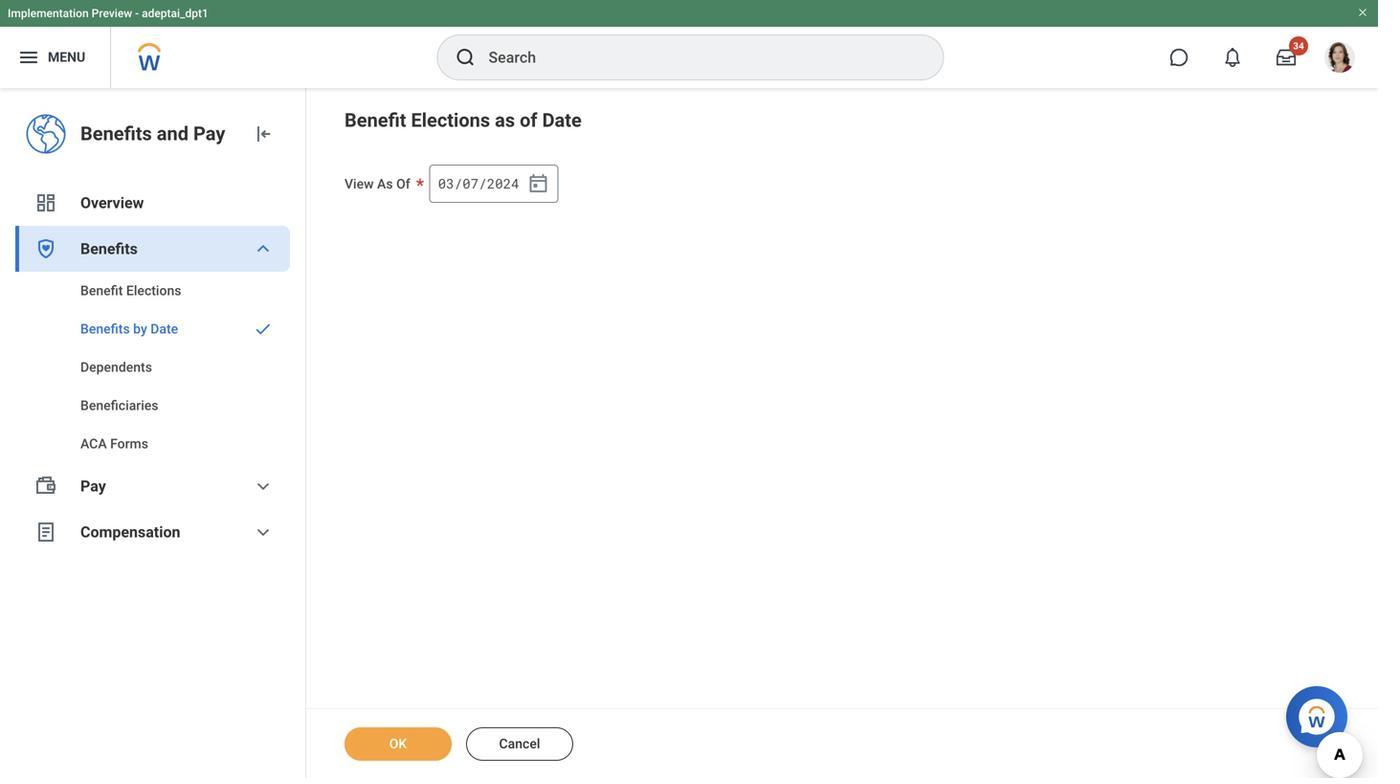Task type: describe. For each thing, give the bounding box(es) containing it.
compensation button
[[15, 509, 290, 555]]

close environment banner image
[[1357, 7, 1369, 18]]

2024
[[487, 175, 519, 193]]

chevron down small image for compensation
[[252, 521, 275, 544]]

overview
[[80, 194, 144, 212]]

cancel
[[499, 736, 540, 752]]

benefit for benefit elections as of date
[[345, 109, 406, 132]]

beneficiaries link
[[15, 387, 290, 425]]

inbox large image
[[1277, 48, 1296, 67]]

07
[[463, 175, 479, 193]]

Search Workday  search field
[[489, 36, 904, 78]]

34 button
[[1265, 36, 1308, 78]]

view as of group
[[429, 165, 559, 203]]

search image
[[454, 46, 477, 69]]

benefit for benefit elections
[[80, 283, 123, 299]]

document alt image
[[34, 521, 57, 544]]

preview
[[92, 7, 132, 20]]

and
[[157, 123, 189, 145]]

benefits image
[[34, 237, 57, 260]]

calendar image
[[527, 172, 550, 195]]

benefits for benefits and pay
[[80, 123, 152, 145]]

benefit elections
[[80, 283, 181, 299]]

notifications large image
[[1223, 48, 1242, 67]]

of
[[520, 109, 538, 132]]

benefits by date
[[80, 321, 178, 337]]

check image
[[252, 320, 275, 339]]

benefits button
[[15, 226, 290, 272]]

benefits for benefits
[[80, 240, 138, 258]]

menu
[[48, 49, 85, 65]]

benefits for benefits by date
[[80, 321, 130, 337]]

elections for benefit elections as of date
[[411, 109, 490, 132]]

1 / from the left
[[454, 175, 462, 193]]

of
[[396, 176, 410, 192]]

pay inside 'dropdown button'
[[80, 477, 106, 495]]

chevron down small image for benefits
[[252, 237, 275, 260]]

implementation
[[8, 7, 89, 20]]

date inside benefits element
[[151, 321, 178, 337]]

-
[[135, 7, 139, 20]]

benefits and pay element
[[80, 121, 236, 147]]

03
[[438, 175, 454, 193]]

as
[[377, 176, 393, 192]]

chevron down small image for pay
[[252, 475, 275, 498]]

ok button
[[345, 727, 452, 761]]



Task type: locate. For each thing, give the bounding box(es) containing it.
0 horizontal spatial elections
[[126, 283, 181, 299]]

benefits inside dropdown button
[[80, 240, 138, 258]]

1 vertical spatial benefit
[[80, 283, 123, 299]]

pay button
[[15, 463, 290, 509]]

1 vertical spatial pay
[[80, 477, 106, 495]]

elections
[[411, 109, 490, 132], [126, 283, 181, 299]]

0 vertical spatial benefits
[[80, 123, 152, 145]]

benefits left by at left top
[[80, 321, 130, 337]]

0 vertical spatial benefit
[[345, 109, 406, 132]]

elections for benefit elections
[[126, 283, 181, 299]]

chevron down small image inside pay 'dropdown button'
[[252, 475, 275, 498]]

pay right and
[[193, 123, 225, 145]]

benefit up 'view as of'
[[345, 109, 406, 132]]

beneficiaries
[[80, 398, 158, 413]]

navigation pane region
[[0, 88, 306, 778]]

1 vertical spatial date
[[151, 321, 178, 337]]

aca forms link
[[15, 425, 290, 463]]

2 benefits from the top
[[80, 240, 138, 258]]

2 / from the left
[[479, 175, 487, 193]]

0 vertical spatial chevron down small image
[[252, 237, 275, 260]]

task pay image
[[34, 475, 57, 498]]

pay
[[193, 123, 225, 145], [80, 477, 106, 495]]

0 horizontal spatial benefit
[[80, 283, 123, 299]]

1 horizontal spatial benefit
[[345, 109, 406, 132]]

benefits
[[80, 123, 152, 145], [80, 240, 138, 258], [80, 321, 130, 337]]

benefits element
[[15, 272, 290, 463]]

elections up benefits by date link
[[126, 283, 181, 299]]

0 vertical spatial date
[[542, 109, 582, 132]]

date
[[542, 109, 582, 132], [151, 321, 178, 337]]

/
[[454, 175, 462, 193], [479, 175, 487, 193]]

benefit elections link
[[15, 272, 290, 310]]

dependents link
[[15, 348, 290, 387]]

compensation
[[80, 523, 180, 541]]

view
[[345, 176, 374, 192]]

1 chevron down small image from the top
[[252, 237, 275, 260]]

profile logan mcneil image
[[1325, 42, 1355, 77]]

1 horizontal spatial /
[[479, 175, 487, 193]]

1 horizontal spatial pay
[[193, 123, 225, 145]]

elections left as
[[411, 109, 490, 132]]

benefits left and
[[80, 123, 152, 145]]

dashboard image
[[34, 191, 57, 214]]

benefit
[[345, 109, 406, 132], [80, 283, 123, 299]]

benefit inside navigation pane region
[[80, 283, 123, 299]]

view as of
[[345, 176, 410, 192]]

1 vertical spatial chevron down small image
[[252, 475, 275, 498]]

aca forms
[[80, 436, 148, 452]]

benefits down overview
[[80, 240, 138, 258]]

benefit up benefits by date
[[80, 283, 123, 299]]

elections inside benefits element
[[126, 283, 181, 299]]

0 horizontal spatial date
[[151, 321, 178, 337]]

transformation import image
[[252, 123, 275, 145]]

1 vertical spatial elections
[[126, 283, 181, 299]]

implementation preview -   adeptai_dpt1
[[8, 7, 209, 20]]

justify image
[[17, 46, 40, 69]]

overview link
[[15, 180, 290, 226]]

2 vertical spatial chevron down small image
[[252, 521, 275, 544]]

/ right 03
[[454, 175, 462, 193]]

2 vertical spatial benefits
[[80, 321, 130, 337]]

1 horizontal spatial elections
[[411, 109, 490, 132]]

0 vertical spatial elections
[[411, 109, 490, 132]]

0 horizontal spatial /
[[454, 175, 462, 193]]

pay down aca
[[80, 477, 106, 495]]

ok
[[389, 736, 407, 752]]

3 chevron down small image from the top
[[252, 521, 275, 544]]

menu banner
[[0, 0, 1378, 88]]

aca
[[80, 436, 107, 452]]

date right of
[[542, 109, 582, 132]]

benefits and pay
[[80, 123, 225, 145]]

2 chevron down small image from the top
[[252, 475, 275, 498]]

03 / 07 / 2024
[[438, 175, 519, 193]]

/ right 07
[[479, 175, 487, 193]]

1 vertical spatial benefits
[[80, 240, 138, 258]]

34
[[1293, 40, 1304, 52]]

cancel button
[[466, 727, 573, 761]]

3 benefits from the top
[[80, 321, 130, 337]]

1 horizontal spatial date
[[542, 109, 582, 132]]

0 vertical spatial pay
[[193, 123, 225, 145]]

menu button
[[0, 27, 110, 88]]

by
[[133, 321, 147, 337]]

date right by at left top
[[151, 321, 178, 337]]

dependents
[[80, 359, 152, 375]]

benefit elections as of date
[[345, 109, 582, 132]]

chevron down small image inside benefits dropdown button
[[252, 237, 275, 260]]

adeptai_dpt1
[[142, 7, 209, 20]]

as
[[495, 109, 515, 132]]

1 benefits from the top
[[80, 123, 152, 145]]

chevron down small image inside compensation dropdown button
[[252, 521, 275, 544]]

0 horizontal spatial pay
[[80, 477, 106, 495]]

benefits by date link
[[15, 310, 290, 348]]

chevron down small image
[[252, 237, 275, 260], [252, 475, 275, 498], [252, 521, 275, 544]]

forms
[[110, 436, 148, 452]]



Task type: vqa. For each thing, say whether or not it's contained in the screenshot.
chevron left small image
no



